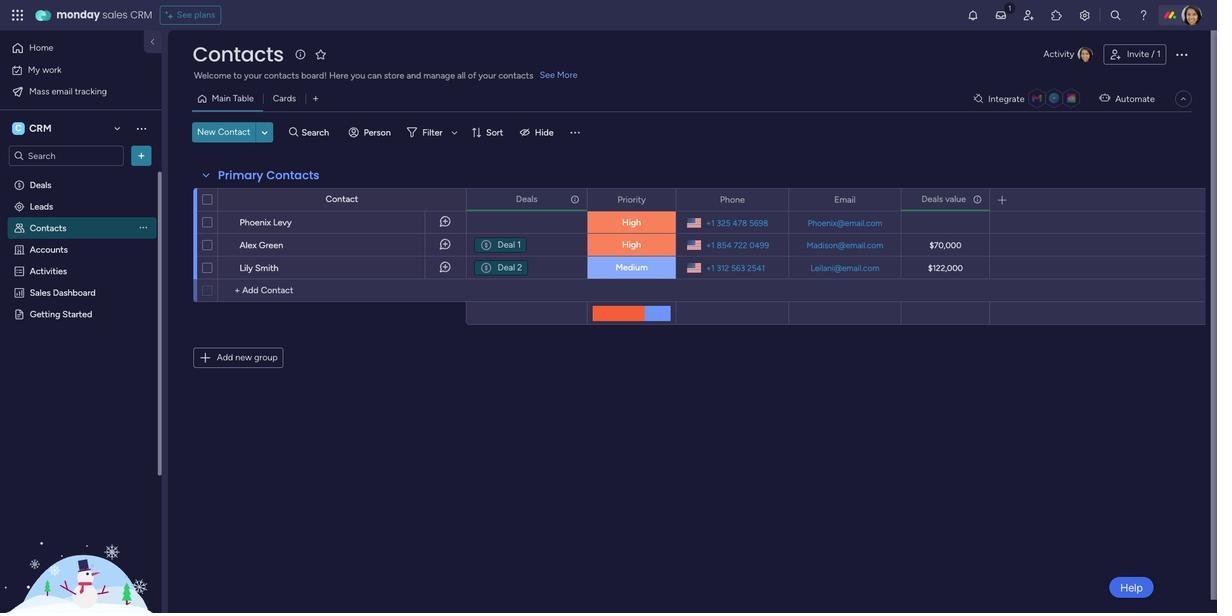 Task type: locate. For each thing, give the bounding box(es) containing it.
phoenix levy
[[240, 217, 292, 228]]

deals
[[30, 179, 51, 190], [516, 194, 538, 204], [922, 194, 943, 204]]

contacts
[[193, 40, 284, 68], [266, 167, 320, 183], [30, 222, 66, 233]]

1 vertical spatial crm
[[29, 122, 52, 134]]

1 up 2
[[517, 240, 521, 250]]

1 horizontal spatial 1
[[1157, 49, 1161, 60]]

0 vertical spatial options image
[[135, 150, 148, 162]]

levy
[[273, 217, 292, 228]]

invite / 1
[[1127, 49, 1161, 60]]

public dashboard image
[[13, 287, 25, 299]]

svg image for deal 2
[[480, 262, 493, 274]]

2 vertical spatial contacts
[[30, 222, 66, 233]]

column information image for deals
[[570, 194, 580, 204]]

478
[[733, 218, 747, 228]]

0 vertical spatial svg image
[[480, 239, 493, 252]]

contacts inside 'field'
[[266, 167, 320, 183]]

dashboard
[[53, 287, 96, 298]]

arrow down image
[[447, 125, 462, 140]]

deals inside field
[[922, 194, 943, 204]]

see left plans
[[177, 10, 192, 20]]

priority
[[617, 194, 646, 205]]

svg image inside deal 1 "element"
[[480, 239, 493, 252]]

deal left 2
[[498, 262, 515, 273]]

crm right workspace image
[[29, 122, 52, 134]]

activities
[[30, 266, 67, 276]]

2 svg image from the top
[[480, 262, 493, 274]]

contacts left see more link
[[498, 70, 533, 81]]

started
[[62, 309, 92, 319]]

0 horizontal spatial your
[[244, 70, 262, 81]]

3 +1 from the top
[[706, 263, 715, 273]]

1 vertical spatial contact
[[326, 194, 358, 205]]

board!
[[301, 70, 327, 81]]

0 vertical spatial see
[[177, 10, 192, 20]]

autopilot image
[[1099, 90, 1110, 106]]

options image down workspace options image
[[135, 150, 148, 162]]

manage
[[423, 70, 455, 81]]

contacts inside list box
[[30, 222, 66, 233]]

phoenix@email.com
[[808, 218, 882, 228]]

0 horizontal spatial options image
[[135, 150, 148, 162]]

see left 'more'
[[540, 70, 555, 81]]

new contact
[[197, 127, 250, 138]]

1 image
[[1004, 1, 1015, 15]]

contacts up to
[[193, 40, 284, 68]]

svg image
[[480, 239, 493, 252], [480, 262, 493, 274]]

/
[[1151, 49, 1155, 60]]

see plans
[[177, 10, 215, 20]]

monday sales crm
[[56, 8, 152, 22]]

1 horizontal spatial column information image
[[972, 194, 983, 204]]

crm inside workspace selection element
[[29, 122, 52, 134]]

table
[[233, 93, 254, 104]]

options image right email field
[[883, 189, 892, 211]]

1 vertical spatial 1
[[517, 240, 521, 250]]

deals up leads
[[30, 179, 51, 190]]

0 vertical spatial contact
[[218, 127, 250, 138]]

your
[[244, 70, 262, 81], [478, 70, 496, 81]]

0 vertical spatial 1
[[1157, 49, 1161, 60]]

312
[[717, 263, 729, 273]]

help image
[[1137, 9, 1150, 22]]

main table
[[212, 93, 254, 104]]

854
[[717, 241, 732, 250]]

options image right deals 'field'
[[569, 189, 578, 210]]

column information image
[[570, 194, 580, 204], [972, 194, 983, 204]]

1 vertical spatial high
[[622, 240, 641, 250]]

value
[[945, 194, 966, 204]]

0 horizontal spatial contacts
[[264, 70, 299, 81]]

tracking
[[75, 86, 107, 97]]

crm
[[130, 8, 152, 22], [29, 122, 52, 134]]

contacts up "accounts"
[[30, 222, 66, 233]]

contacts
[[264, 70, 299, 81], [498, 70, 533, 81]]

add view image
[[313, 94, 318, 104]]

lottie animation element
[[0, 486, 162, 614]]

+1 left 325
[[706, 218, 715, 228]]

+1 inside +1 325 478 5698 'link'
[[706, 218, 715, 228]]

1 horizontal spatial contact
[[326, 194, 358, 205]]

2 deal from the top
[[498, 262, 515, 273]]

0 horizontal spatial 1
[[517, 240, 521, 250]]

deals inside list box
[[30, 179, 51, 190]]

2 vertical spatial +1
[[706, 263, 715, 273]]

0 horizontal spatial deals
[[30, 179, 51, 190]]

1 vertical spatial svg image
[[480, 262, 493, 274]]

workspace options image
[[135, 122, 148, 135]]

1 svg image from the top
[[480, 239, 493, 252]]

store
[[384, 70, 404, 81]]

deal 1 element
[[474, 238, 527, 253]]

Phone field
[[717, 193, 748, 207]]

high up medium
[[622, 240, 641, 250]]

see plans button
[[160, 6, 221, 25]]

all
[[457, 70, 466, 81]]

2 +1 from the top
[[706, 241, 715, 250]]

Priority field
[[614, 193, 649, 207]]

medium
[[616, 262, 648, 273]]

1 +1 from the top
[[706, 218, 715, 228]]

2 horizontal spatial deals
[[922, 194, 943, 204]]

0 vertical spatial deal
[[498, 240, 515, 250]]

green
[[259, 240, 283, 251]]

1 column information image from the left
[[570, 194, 580, 204]]

svg image left deal 2
[[480, 262, 493, 274]]

email
[[834, 194, 856, 205]]

angle down image
[[262, 128, 268, 137]]

notifications image
[[967, 9, 979, 22]]

+1
[[706, 218, 715, 228], [706, 241, 715, 250], [706, 263, 715, 273]]

svg image left deal 1
[[480, 239, 493, 252]]

your right of
[[478, 70, 496, 81]]

+1 left 854
[[706, 241, 715, 250]]

automate
[[1115, 93, 1155, 104]]

0 horizontal spatial crm
[[29, 122, 52, 134]]

+1 left 312
[[706, 263, 715, 273]]

1 your from the left
[[244, 70, 262, 81]]

primary
[[218, 167, 263, 183]]

2 column information image from the left
[[972, 194, 983, 204]]

email
[[52, 86, 73, 97]]

high down priority field
[[622, 217, 641, 228]]

1 deal from the top
[[498, 240, 515, 250]]

Email field
[[831, 193, 859, 207]]

list box
[[0, 171, 162, 496]]

svg image inside the deal 2 element
[[480, 262, 493, 274]]

mass email tracking
[[29, 86, 107, 97]]

0 horizontal spatial contact
[[218, 127, 250, 138]]

2541
[[747, 263, 765, 273]]

1 vertical spatial +1
[[706, 241, 715, 250]]

hide button
[[515, 122, 561, 143]]

deals up deal 1
[[516, 194, 538, 204]]

1 inside button
[[1157, 49, 1161, 60]]

sort
[[486, 127, 503, 138]]

1 horizontal spatial crm
[[130, 8, 152, 22]]

crm right sales
[[130, 8, 152, 22]]

dapulse integrations image
[[974, 94, 983, 104]]

contacts up cards
[[264, 70, 299, 81]]

1 vertical spatial deal
[[498, 262, 515, 273]]

high
[[622, 217, 641, 228], [622, 240, 641, 250]]

svg image for deal 1
[[480, 239, 493, 252]]

1 horizontal spatial your
[[478, 70, 496, 81]]

my
[[28, 64, 40, 75]]

1 vertical spatial contacts
[[266, 167, 320, 183]]

options image
[[135, 150, 148, 162], [972, 189, 981, 210]]

workspace selection element
[[12, 121, 54, 136]]

deal inside "element"
[[498, 240, 515, 250]]

see inside see plans button
[[177, 10, 192, 20]]

options image right the value
[[972, 189, 981, 210]]

option
[[0, 173, 162, 176]]

1 right /
[[1157, 49, 1161, 60]]

+ Add Contact text field
[[224, 283, 460, 299]]

deals inside 'field'
[[516, 194, 538, 204]]

+1 312 563 2541
[[706, 263, 765, 273]]

contact
[[218, 127, 250, 138], [326, 194, 358, 205]]

2
[[517, 262, 522, 273]]

my work
[[28, 64, 62, 75]]

deal 1
[[498, 240, 521, 250]]

0 horizontal spatial see
[[177, 10, 192, 20]]

home
[[29, 42, 53, 53]]

column information image right the value
[[972, 194, 983, 204]]

contacts down v2 search image
[[266, 167, 320, 183]]

help
[[1120, 582, 1143, 594]]

main
[[212, 93, 231, 104]]

Deals value field
[[918, 192, 969, 206]]

1 vertical spatial see
[[540, 70, 555, 81]]

leilani@email.com
[[811, 263, 879, 273]]

deal 2 element
[[474, 261, 528, 276]]

deal
[[498, 240, 515, 250], [498, 262, 515, 273]]

325
[[717, 218, 731, 228]]

1 horizontal spatial contacts
[[498, 70, 533, 81]]

of
[[468, 70, 476, 81]]

1 high from the top
[[622, 217, 641, 228]]

1 vertical spatial options image
[[972, 189, 981, 210]]

column information image right deals 'field'
[[570, 194, 580, 204]]

deals left the value
[[922, 194, 943, 204]]

sort button
[[466, 122, 511, 143]]

0 vertical spatial high
[[622, 217, 641, 228]]

more
[[557, 70, 578, 81]]

your right to
[[244, 70, 262, 81]]

options image
[[1174, 47, 1189, 62], [569, 189, 578, 210], [658, 189, 667, 211], [883, 189, 892, 211]]

filter
[[422, 127, 442, 138]]

deal for deal 2
[[498, 262, 515, 273]]

1 horizontal spatial see
[[540, 70, 555, 81]]

0 horizontal spatial column information image
[[570, 194, 580, 204]]

deal up deal 2
[[498, 240, 515, 250]]

1 horizontal spatial deals
[[516, 194, 538, 204]]

+1 inside +1 312 563 2541 link
[[706, 263, 715, 273]]

add
[[217, 352, 233, 363]]

0 vertical spatial +1
[[706, 218, 715, 228]]

1
[[1157, 49, 1161, 60], [517, 240, 521, 250]]



Task type: vqa. For each thing, say whether or not it's contained in the screenshot.
GETTING STARTED
yes



Task type: describe. For each thing, give the bounding box(es) containing it.
+1 325 478 5698 link
[[701, 215, 768, 231]]

collapse board header image
[[1178, 94, 1189, 104]]

contact inside button
[[218, 127, 250, 138]]

welcome to your contacts board! here you can store and manage all of your contacts see more
[[194, 70, 578, 81]]

search everything image
[[1109, 9, 1122, 22]]

emails settings image
[[1078, 9, 1091, 22]]

here
[[329, 70, 348, 81]]

invite
[[1127, 49, 1149, 60]]

+1 for medium
[[706, 263, 715, 273]]

cards
[[273, 93, 296, 104]]

public board image
[[13, 308, 25, 320]]

Contacts field
[[190, 40, 287, 68]]

sales dashboard
[[30, 287, 96, 298]]

see more link
[[538, 69, 579, 82]]

new
[[235, 352, 252, 363]]

+1 for high
[[706, 218, 715, 228]]

can
[[367, 70, 382, 81]]

1 horizontal spatial options image
[[972, 189, 981, 210]]

phone
[[720, 194, 745, 205]]

lottie animation image
[[0, 486, 162, 614]]

filter button
[[402, 122, 462, 143]]

0 vertical spatial crm
[[130, 8, 152, 22]]

mass
[[29, 86, 49, 97]]

to
[[233, 70, 242, 81]]

main table button
[[192, 89, 263, 109]]

madison@email.com
[[807, 241, 883, 250]]

add new group button
[[193, 348, 283, 368]]

$70,000
[[929, 241, 961, 250]]

sales
[[30, 287, 51, 298]]

activity button
[[1038, 44, 1098, 65]]

workspace image
[[12, 122, 25, 136]]

v2 search image
[[289, 125, 298, 140]]

plans
[[194, 10, 215, 20]]

and
[[407, 70, 421, 81]]

getting
[[30, 309, 60, 319]]

menu image
[[569, 126, 582, 139]]

person
[[364, 127, 391, 138]]

integrate
[[988, 93, 1025, 104]]

james peterson image
[[1182, 5, 1202, 25]]

cards button
[[263, 89, 306, 109]]

Search field
[[298, 124, 336, 141]]

leads
[[30, 201, 53, 212]]

see inside welcome to your contacts board! here you can store and manage all of your contacts see more
[[540, 70, 555, 81]]

Search in workspace field
[[27, 149, 106, 163]]

2 your from the left
[[478, 70, 496, 81]]

deal for deal 1
[[498, 240, 515, 250]]

+1 312 563 2541 link
[[701, 260, 765, 276]]

Primary Contacts field
[[215, 167, 323, 184]]

0 vertical spatial contacts
[[193, 40, 284, 68]]

Deals field
[[513, 192, 541, 206]]

+1 854 722 0499 link
[[701, 237, 769, 253]]

2 contacts from the left
[[498, 70, 533, 81]]

1 inside "element"
[[517, 240, 521, 250]]

getting started
[[30, 309, 92, 319]]

deals value
[[922, 194, 966, 204]]

hide
[[535, 127, 554, 138]]

accounts
[[30, 244, 68, 255]]

welcome
[[194, 70, 231, 81]]

invite members image
[[1022, 9, 1035, 22]]

smith
[[255, 263, 278, 274]]

0499
[[749, 241, 769, 250]]

add to favorites image
[[314, 48, 327, 61]]

apps image
[[1050, 9, 1063, 22]]

c
[[15, 123, 22, 134]]

my work button
[[8, 60, 136, 80]]

mass email tracking button
[[8, 81, 136, 102]]

show board description image
[[293, 48, 308, 61]]

list box containing deals
[[0, 171, 162, 496]]

home button
[[8, 38, 136, 58]]

alex green
[[240, 240, 283, 251]]

activity
[[1044, 49, 1074, 60]]

+1 inside +1 854 722 0499 link
[[706, 241, 715, 250]]

options image right /
[[1174, 47, 1189, 62]]

help button
[[1109, 577, 1154, 598]]

inbox image
[[995, 9, 1007, 22]]

new
[[197, 127, 216, 138]]

madison@email.com link
[[804, 241, 886, 250]]

leilani@email.com link
[[808, 263, 882, 273]]

lily
[[240, 263, 253, 274]]

add new group
[[217, 352, 278, 363]]

phoenix@email.com link
[[805, 218, 885, 228]]

monday
[[56, 8, 100, 22]]

722
[[734, 241, 747, 250]]

2 high from the top
[[622, 240, 641, 250]]

sales
[[102, 8, 128, 22]]

$122,000
[[928, 263, 963, 273]]

5698
[[749, 218, 768, 228]]

1 contacts from the left
[[264, 70, 299, 81]]

group
[[254, 352, 278, 363]]

work
[[42, 64, 62, 75]]

you
[[351, 70, 365, 81]]

person button
[[343, 122, 398, 143]]

+1 854 722 0499
[[706, 241, 769, 250]]

new contact button
[[192, 122, 255, 143]]

alex
[[240, 240, 257, 251]]

lily smith
[[240, 263, 278, 274]]

invite / 1 button
[[1104, 44, 1166, 65]]

primary contacts
[[218, 167, 320, 183]]

phoenix
[[240, 217, 271, 228]]

column information image for deals value
[[972, 194, 983, 204]]

563
[[731, 263, 745, 273]]

options image right priority field
[[658, 189, 667, 211]]

select product image
[[11, 9, 24, 22]]

+1 325 478 5698
[[706, 218, 768, 228]]



